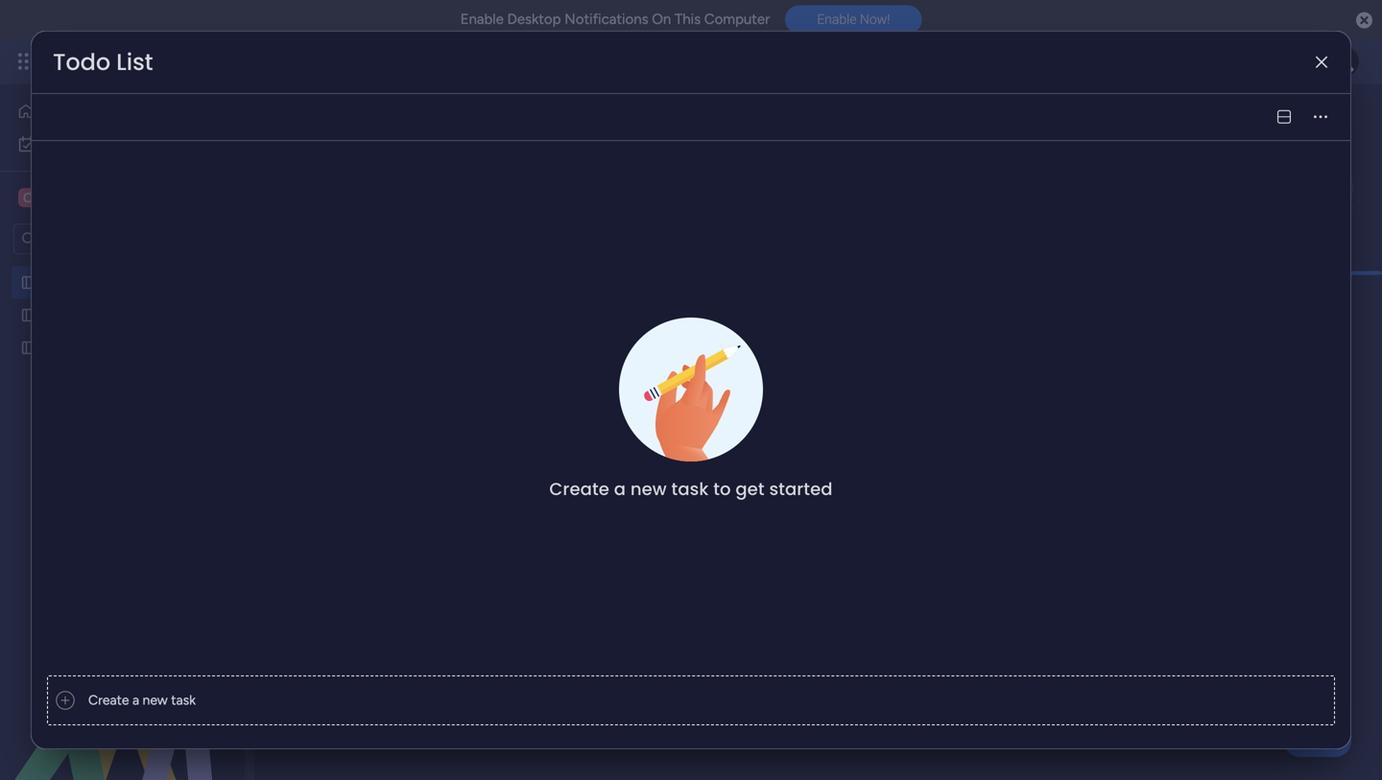 Task type: vqa. For each thing, say whether or not it's contained in the screenshot.
(DAM)
yes



Task type: describe. For each thing, give the bounding box(es) containing it.
c button
[[13, 181, 187, 214]]

Create a new task text field
[[83, 677, 1335, 725]]

management
[[484, 99, 695, 142]]

more dots image
[[1315, 110, 1328, 124]]

digital
[[292, 99, 388, 142]]

new
[[631, 477, 667, 501]]

1
[[1301, 113, 1307, 129]]

lottie animation element
[[0, 587, 245, 781]]

dapulse close image
[[1357, 11, 1373, 31]]

my
[[44, 136, 63, 152]]

my work option
[[12, 129, 233, 159]]

enable now!
[[817, 11, 890, 27]]

notifications
[[565, 11, 649, 28]]

/
[[1293, 113, 1298, 129]]

enable now! button
[[786, 5, 922, 34]]

to
[[714, 477, 731, 501]]

invite / 1 button
[[1220, 106, 1315, 136]]

select product image
[[17, 52, 36, 71]]

workspace image
[[18, 187, 37, 208]]

Todo List field
[[48, 46, 158, 78]]

list
[[116, 46, 153, 78]]

my work
[[44, 136, 95, 152]]

2 public board image from the top
[[20, 306, 38, 325]]

c
[[23, 190, 33, 206]]

now!
[[860, 11, 890, 27]]

computer
[[705, 11, 770, 28]]

this
[[675, 11, 701, 28]]

Digital asset management (DAM) field
[[287, 99, 806, 142]]

work
[[66, 136, 95, 152]]

my work link
[[12, 129, 233, 159]]



Task type: locate. For each thing, give the bounding box(es) containing it.
task
[[672, 477, 709, 501]]

a
[[614, 477, 626, 501]]

enable
[[461, 11, 504, 28], [817, 11, 857, 27]]

monday
[[85, 50, 151, 72]]

invite
[[1256, 113, 1289, 129]]

enable desktop notifications on this computer
[[461, 11, 770, 28]]

public board image
[[20, 339, 38, 357]]

v2 split view image
[[1278, 110, 1292, 124]]

enable left now!
[[817, 11, 857, 27]]

invite / 1
[[1256, 113, 1307, 129]]

1 enable from the left
[[461, 11, 504, 28]]

1 public board image from the top
[[20, 274, 38, 292]]

1 vertical spatial public board image
[[20, 306, 38, 325]]

enable inside button
[[817, 11, 857, 27]]

on
[[652, 11, 671, 28]]

help
[[1301, 732, 1336, 751]]

todo
[[53, 46, 110, 78]]

started
[[770, 477, 833, 501]]

get
[[736, 477, 765, 501]]

dapulse x slim image
[[1316, 55, 1328, 69]]

lottie animation image
[[0, 587, 245, 781]]

enable for enable now!
[[817, 11, 857, 27]]

digital asset management (dam)
[[292, 99, 801, 142]]

0 vertical spatial public board image
[[20, 274, 38, 292]]

grid
[[294, 0, 1163, 690]]

todo list
[[53, 46, 153, 78]]

help button
[[1285, 726, 1352, 758]]

(dam)
[[703, 99, 801, 142]]

create a new task to get started
[[550, 477, 833, 501]]

monday button
[[50, 36, 306, 86]]

desktop
[[507, 11, 561, 28]]

enable for enable desktop notifications on this computer
[[461, 11, 504, 28]]

john smith image
[[1329, 46, 1360, 77]]

enable left 'desktop'
[[461, 11, 504, 28]]

1 horizontal spatial enable
[[817, 11, 857, 27]]

0 horizontal spatial enable
[[461, 11, 504, 28]]

option
[[0, 265, 245, 269]]

create
[[550, 477, 610, 501]]

public board image
[[20, 274, 38, 292], [20, 306, 38, 325]]

list box
[[0, 263, 245, 624]]

asset
[[395, 99, 477, 142]]

2 enable from the left
[[817, 11, 857, 27]]



